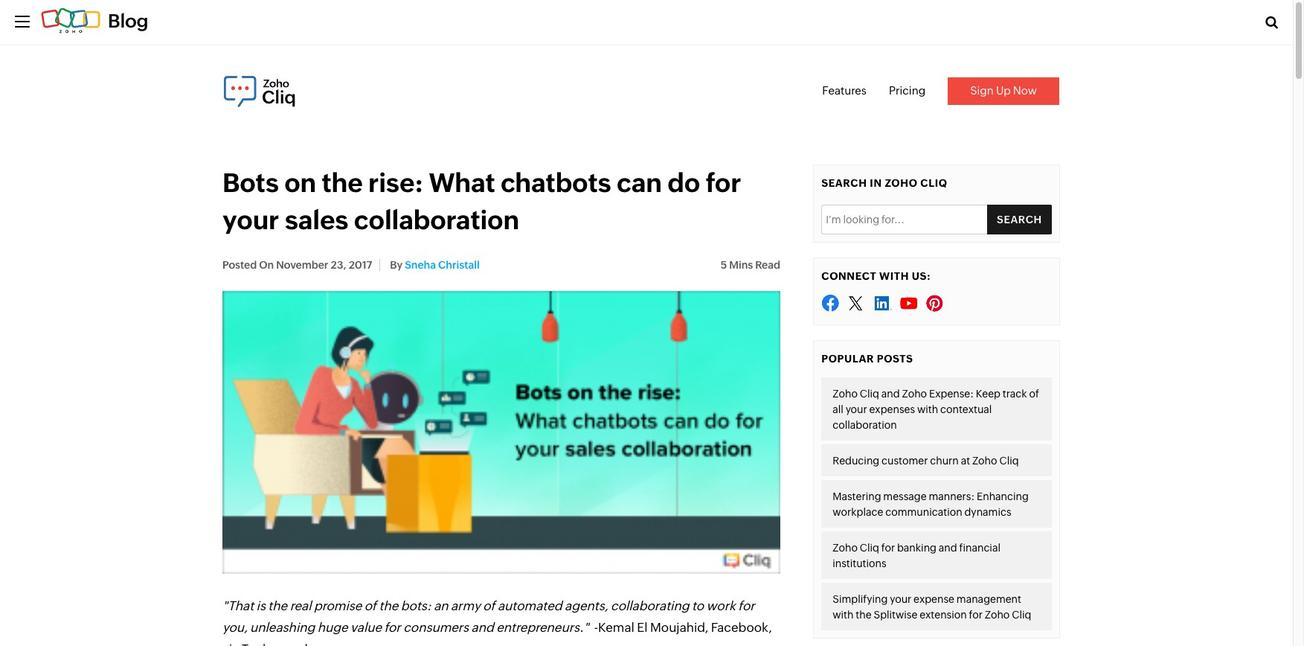 Task type: locate. For each thing, give the bounding box(es) containing it.
of right army
[[483, 599, 495, 614]]

collaboration up by sneha christall
[[354, 205, 520, 235]]

bots on the rise: what chatbots can do for your sales collaboration
[[223, 168, 742, 235]]

zoho
[[885, 177, 918, 189], [833, 388, 858, 399], [903, 388, 928, 399], [973, 455, 998, 466], [833, 542, 858, 554], [985, 609, 1010, 621]]

1 horizontal spatial with
[[880, 270, 910, 282]]

search image
[[1266, 16, 1279, 29]]

1 vertical spatial of
[[483, 599, 495, 614]]

the down 'simplifying'
[[856, 609, 872, 621]]

2 horizontal spatial and
[[939, 542, 958, 554]]

posted
[[223, 259, 257, 271]]

1 vertical spatial your
[[846, 403, 868, 415]]

collaboration inside "zoho cliq and zoho expense: keep track of all your expenses with contextual collaboration"
[[833, 419, 898, 431]]

0 vertical spatial your
[[223, 205, 279, 235]]

zoho up institutions in the bottom of the page
[[833, 542, 858, 554]]

2 vertical spatial with
[[833, 609, 854, 621]]

for left banking
[[882, 542, 896, 554]]

and down army
[[472, 620, 494, 635]]

institutions
[[833, 557, 887, 569]]

5
[[721, 259, 727, 271]]

1 horizontal spatial on
[[284, 168, 316, 198]]

1 vertical spatial with
[[918, 403, 939, 415]]

0 vertical spatial of
[[1030, 388, 1040, 399]]

1 vertical spatial collaboration
[[833, 419, 898, 431]]

with down 'simplifying'
[[833, 609, 854, 621]]

read
[[756, 259, 781, 271]]

5 mins read
[[721, 259, 781, 271]]

zoho up expenses
[[903, 388, 928, 399]]

chatbots
[[501, 168, 612, 198]]

0 horizontal spatial of
[[483, 599, 495, 614]]

23,
[[331, 259, 347, 271]]

blog link
[[41, 10, 148, 31]]

your for bots
[[223, 205, 279, 235]]

cliq up i'm looking for... text field at the right top
[[921, 177, 948, 189]]

1 horizontal spatial collaboration
[[833, 419, 898, 431]]

0 horizontal spatial with
[[833, 609, 854, 621]]

0 vertical spatial on
[[284, 168, 316, 198]]

for down management
[[970, 609, 983, 621]]

2 vertical spatial your
[[891, 593, 912, 605]]

work
[[707, 599, 736, 614]]

your inside bots on the rise: what chatbots can do for your sales collaboration
[[223, 205, 279, 235]]

0 vertical spatial with
[[880, 270, 910, 282]]

the right is
[[268, 599, 288, 614]]

popular posts
[[822, 353, 914, 365]]

cliq inside the zoho cliq for banking and financial institutions
[[860, 542, 880, 554]]

your right 'all'
[[846, 403, 868, 415]]

your inside "zoho cliq and zoho expense: keep track of all your expenses with contextual collaboration"
[[846, 403, 868, 415]]

1 horizontal spatial and
[[882, 388, 900, 399]]

collaboration inside bots on the rise: what chatbots can do for your sales collaboration
[[354, 205, 520, 235]]

on right posted
[[259, 259, 274, 271]]

facebook,
[[711, 620, 772, 635]]

and inside the zoho cliq for banking and financial institutions
[[939, 542, 958, 554]]

with inside simplifying your expense management with the splitwise extension for zoho cliq
[[833, 609, 854, 621]]

0 vertical spatial and
[[882, 388, 900, 399]]

by
[[390, 259, 403, 271]]

zoho down management
[[985, 609, 1010, 621]]

all
[[833, 403, 844, 415]]

your up splitwise
[[891, 593, 912, 605]]

the inside simplifying your expense management with the splitwise extension for zoho cliq
[[856, 609, 872, 621]]

with
[[880, 270, 910, 282], [918, 403, 939, 415], [833, 609, 854, 621]]

extension
[[920, 609, 968, 621]]

I'm looking for... text field
[[822, 205, 1052, 234]]

for right do on the right
[[706, 168, 742, 198]]

1 horizontal spatial of
[[1030, 388, 1040, 399]]

christall
[[439, 259, 480, 271]]

0 horizontal spatial collaboration
[[354, 205, 520, 235]]

connect with us:
[[822, 270, 932, 282]]

cliq up institutions in the bottom of the page
[[860, 542, 880, 554]]

the up sales
[[322, 168, 363, 198]]

cliq up expenses
[[860, 388, 880, 399]]

with left us:
[[880, 270, 910, 282]]

of
[[1030, 388, 1040, 399], [483, 599, 495, 614]]

zoho inside the zoho cliq for banking and financial institutions
[[833, 542, 858, 554]]

None submit
[[988, 205, 1052, 234]]

the inside the "that is the real promise of the bots: an army of automated agents, collaborating to work for you, unleashing huge value for consumers and entrepreneurs."
[[268, 599, 288, 614]]

for
[[706, 168, 742, 198], [882, 542, 896, 554], [739, 599, 755, 614], [970, 609, 983, 621], [384, 620, 401, 635]]

sign
[[971, 84, 994, 97]]

2 vertical spatial and
[[472, 620, 494, 635]]

november
[[276, 259, 329, 271]]

sales
[[285, 205, 349, 235]]

sign up now link
[[949, 77, 1060, 105]]

2 horizontal spatial the
[[856, 609, 872, 621]]

with down expense:
[[918, 403, 939, 415]]

reducing customer churn at zoho cliq
[[833, 455, 1020, 466]]

1 vertical spatial on
[[259, 259, 274, 271]]

simplifying your expense management with the splitwise extension for zoho cliq link
[[822, 583, 1052, 630]]

zoho cliq for banking and financial institutions link
[[822, 531, 1052, 579]]

1 horizontal spatial the
[[322, 168, 363, 198]]

do
[[668, 168, 701, 198]]

on up sales
[[284, 168, 316, 198]]

0 horizontal spatial on
[[259, 259, 274, 271]]

and up expenses
[[882, 388, 900, 399]]

your down bots at the top of the page
[[223, 205, 279, 235]]

expense:
[[930, 388, 974, 399]]

and right banking
[[939, 542, 958, 554]]

0 horizontal spatial the
[[268, 599, 288, 614]]

sneha christall link
[[405, 259, 480, 271]]

of right track
[[1030, 388, 1040, 399]]

2 horizontal spatial your
[[891, 593, 912, 605]]

1 horizontal spatial your
[[846, 403, 868, 415]]

cliq up enhancing
[[1000, 455, 1020, 466]]

blog banner
[[0, 0, 1294, 45]]

1 vertical spatial and
[[939, 542, 958, 554]]

and
[[882, 388, 900, 399], [939, 542, 958, 554], [472, 620, 494, 635]]

the inside bots on the rise: what chatbots can do for your sales collaboration
[[322, 168, 363, 198]]

zoho cliq and zoho expense: keep track of all your expenses with contextual collaboration link
[[822, 377, 1052, 440]]

popular
[[822, 353, 875, 365]]

cliq down management
[[1013, 609, 1032, 621]]

with inside "zoho cliq and zoho expense: keep track of all your expenses with contextual collaboration"
[[918, 403, 939, 415]]

0 horizontal spatial and
[[472, 620, 494, 635]]

0 vertical spatial collaboration
[[354, 205, 520, 235]]

collaboration down 'all'
[[833, 419, 898, 431]]

sign up now
[[971, 84, 1038, 97]]

financial
[[960, 542, 1001, 554]]

workplace
[[833, 506, 884, 518]]

agents,
[[565, 599, 609, 614]]

communication
[[886, 506, 963, 518]]

keep
[[977, 388, 1001, 399]]

connect
[[822, 270, 877, 282]]

and inside the "that is the real promise of the bots: an army of automated agents, collaborating to work for you, unleashing huge value for consumers and entrepreneurs."
[[472, 620, 494, 635]]

0 horizontal spatial your
[[223, 205, 279, 235]]

on
[[284, 168, 316, 198], [259, 259, 274, 271]]

section containing search in zoho cliq
[[792, 164, 1082, 638]]

your
[[223, 205, 279, 235], [846, 403, 868, 415], [891, 593, 912, 605]]

collaboration
[[354, 205, 520, 235], [833, 419, 898, 431]]

track
[[1003, 388, 1028, 399]]

features link
[[823, 84, 867, 97]]

zoho up 'all'
[[833, 388, 858, 399]]

management
[[957, 593, 1022, 605]]

zoho right in on the right of the page
[[885, 177, 918, 189]]

2 horizontal spatial with
[[918, 403, 939, 415]]

your for zoho
[[846, 403, 868, 415]]

section
[[792, 164, 1082, 638]]

mastering message manners: enhancing workplace communication dynamics
[[833, 490, 1030, 518]]

mastering
[[833, 490, 882, 502]]

in
[[870, 177, 883, 189]]

cliq
[[921, 177, 948, 189], [860, 388, 880, 399], [1000, 455, 1020, 466], [860, 542, 880, 554], [1013, 609, 1032, 621]]

of inside the "that is the real promise of the bots: an army of automated agents, collaborating to work for you, unleashing huge value for consumers and entrepreneurs."
[[483, 599, 495, 614]]

on inside bots on the rise: what chatbots can do for your sales collaboration
[[284, 168, 316, 198]]



Task type: describe. For each thing, give the bounding box(es) containing it.
features
[[823, 84, 867, 97]]

up
[[997, 84, 1012, 97]]

dynamics
[[965, 506, 1012, 518]]

expenses
[[870, 403, 916, 415]]

by sneha christall
[[388, 259, 480, 271]]

simplifying your expense management with the splitwise extension for zoho cliq
[[833, 593, 1032, 621]]

for inside the zoho cliq for banking and financial institutions
[[882, 542, 896, 554]]

simplifying
[[833, 593, 888, 605]]

mastering message manners: enhancing workplace communication dynamics link
[[822, 480, 1052, 528]]

2017
[[349, 259, 372, 271]]

bots
[[223, 168, 279, 198]]

your inside simplifying your expense management with the splitwise extension for zoho cliq
[[891, 593, 912, 605]]

kemal
[[599, 620, 635, 635]]

reducing
[[833, 455, 880, 466]]

search in zoho cliq
[[822, 177, 948, 189]]

what
[[429, 168, 495, 198]]

zoho inside simplifying your expense management with the splitwise extension for zoho cliq
[[985, 609, 1010, 621]]

real
[[290, 599, 312, 614]]

cliq inside reducing customer churn at zoho cliq link
[[1000, 455, 1020, 466]]

search
[[822, 177, 868, 189]]

enhancing
[[977, 490, 1030, 502]]

collaborating
[[611, 599, 690, 614]]

customer
[[882, 455, 929, 466]]

promise
[[314, 599, 362, 614]]

army
[[451, 599, 481, 614]]

moujahid,
[[651, 620, 709, 635]]

posted on november 23, 2017
[[223, 259, 372, 271]]

for inside bots on the rise: what chatbots can do for your sales collaboration
[[706, 168, 742, 198]]

zoho cliq for banking and financial institutions
[[833, 542, 1001, 569]]

pricing link
[[890, 84, 926, 97]]

bots:
[[401, 599, 432, 614]]

on for posted
[[259, 259, 274, 271]]

automated
[[498, 599, 563, 614]]

unleashing
[[250, 620, 315, 635]]

for down of the
[[384, 620, 401, 635]]

banking
[[898, 542, 937, 554]]

reducing customer churn at zoho cliq link
[[822, 444, 1052, 476]]

to
[[692, 599, 704, 614]]

the for on
[[322, 168, 363, 198]]

consumers
[[404, 620, 469, 635]]

us:
[[912, 270, 932, 282]]

huge
[[318, 620, 348, 635]]

an
[[434, 599, 449, 614]]

posts
[[878, 353, 914, 365]]

cliq inside "zoho cliq and zoho expense: keep track of all your expenses with contextual collaboration"
[[860, 388, 880, 399]]

contextual
[[941, 403, 993, 415]]

value
[[351, 620, 382, 635]]

splitwise
[[874, 609, 918, 621]]

and inside "zoho cliq and zoho expense: keep track of all your expenses with contextual collaboration"
[[882, 388, 900, 399]]

churn
[[931, 455, 959, 466]]

entrepreneurs."
[[497, 620, 589, 635]]

of the
[[365, 599, 399, 614]]

cliq inside simplifying your expense management with the splitwise extension for zoho cliq
[[1013, 609, 1032, 621]]

for up facebook, at bottom
[[739, 599, 755, 614]]

message
[[884, 490, 927, 502]]

expense
[[914, 593, 955, 605]]

sneha
[[405, 259, 436, 271]]

manners:
[[929, 490, 975, 502]]

the for is
[[268, 599, 288, 614]]

you,
[[223, 620, 248, 635]]

pricing
[[890, 84, 926, 97]]

is
[[257, 599, 266, 614]]

via techcrunch
[[223, 642, 312, 646]]

of inside "zoho cliq and zoho expense: keep track of all your expenses with contextual collaboration"
[[1030, 388, 1040, 399]]

for inside simplifying your expense management with the splitwise extension for zoho cliq
[[970, 609, 983, 621]]

zoho cliq and zoho expense: keep track of all your expenses with contextual collaboration
[[833, 388, 1040, 431]]

mins
[[730, 259, 754, 271]]

at
[[962, 455, 971, 466]]

"that is the real promise of the bots: an army of automated agents, collaborating to work for you, unleashing huge value for consumers and entrepreneurs."
[[223, 599, 755, 635]]

el
[[637, 620, 648, 635]]

-
[[595, 620, 599, 635]]

rise:
[[369, 168, 424, 198]]

-kemal el moujahid, facebook, via techcrunch
[[223, 620, 772, 646]]

zoho right at at the bottom
[[973, 455, 998, 466]]

can
[[617, 168, 662, 198]]

now
[[1014, 84, 1038, 97]]

on for bots
[[284, 168, 316, 198]]

blog
[[108, 10, 148, 31]]



Task type: vqa. For each thing, say whether or not it's contained in the screenshot.
message
yes



